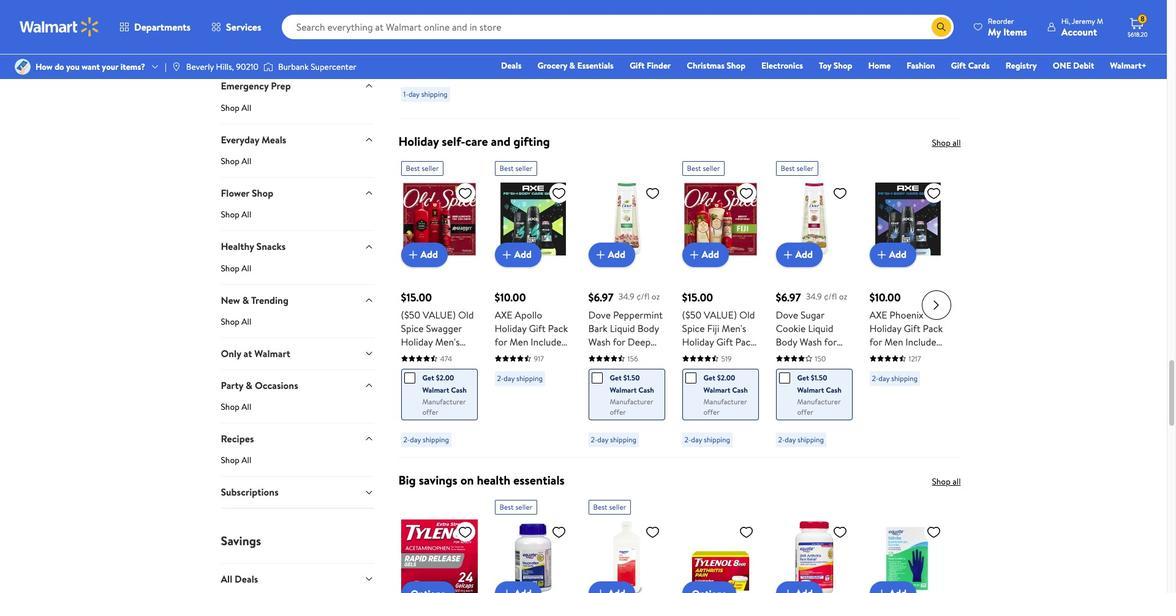Task type: vqa. For each thing, say whether or not it's contained in the screenshot.
Options related to $8.12
no



Task type: describe. For each thing, give the bounding box(es) containing it.
liquid for sugar
[[808, 321, 834, 335]]

shop ebt-eligible items
[[221, 28, 308, 41]]

walmart inside walmart cash available
[[416, 30, 443, 41]]

shop down flower on the left of the page
[[221, 209, 240, 221]]

shop down emergency
[[221, 102, 240, 114]]

shop all for healthy
[[221, 262, 251, 274]]

deep for cookie
[[776, 348, 799, 362]]

reorder my items
[[988, 16, 1027, 38]]

spray
[[682, 416, 706, 429]]

walmart for get $2.00 walmart cash option
[[422, 385, 449, 395]]

best for ($50 value) old spice fiji men's holiday gift pack with 2in1 shampoo and conditioner, body wash,  and aluminum free spray
[[687, 163, 701, 173]]

shop right the christmas
[[727, 59, 746, 72]]

deals link
[[496, 59, 527, 72]]

new
[[221, 293, 240, 307]]

seller down essentials
[[516, 502, 533, 512]]

departments button
[[109, 12, 201, 42]]

men for $10.00 axe apollo holiday gift pack for men includes sage & cedarwood body spray, antiperspirant deodorant stick & body wash, 3 count
[[510, 335, 528, 348]]

$10.00 axe apollo holiday gift pack for men includes sage & cedarwood body spray, antiperspirant deodorant stick & body wash, 3 count
[[495, 290, 568, 443]]

care
[[465, 133, 488, 149]]

pack inside $15.00 ($50 value) old spice fiji men's holiday gift pack with 2in1 shampoo and conditioner, body wash,  and aluminum free spray
[[736, 335, 756, 348]]

add to favorites list, ($50 value) old spice fiji men's holiday gift pack with 2in1 shampoo and conditioner, body wash,  and aluminum free spray image
[[739, 185, 754, 201]]

only
[[221, 347, 241, 360]]

hills,
[[216, 61, 234, 73]]

count for $10.00 axe apollo holiday gift pack for men includes sage & cedarwood body spray, antiperspirant deodorant stick & body wash, 3 count
[[495, 429, 521, 443]]

shop all for holiday self-care and gifting
[[932, 136, 961, 149]]

sage
[[495, 348, 515, 362]]

walmart for get $2.00 walmart cash checkbox
[[704, 385, 731, 395]]

walmart cash available
[[416, 30, 461, 51]]

axe for $10.00 axe apollo holiday gift pack for men includes sage & cedarwood body spray, antiperspirant deodorant stick & body wash, 3 count
[[495, 308, 513, 321]]

registry link
[[1000, 59, 1043, 72]]

walmart for get $1.50 walmart cash checkbox related to second get $1.50 walmart cash walmart plus, element from the left
[[797, 385, 824, 395]]

grocery & essentials
[[538, 59, 614, 72]]

shop all link for recipes
[[221, 454, 374, 476]]

gift finder
[[630, 59, 671, 72]]

cookie
[[776, 321, 806, 335]]

and right aluminum
[[733, 389, 748, 402]]

walmart+
[[1110, 59, 1147, 72]]

3 for $10.00 axe apollo holiday gift pack for men includes sage & cedarwood body spray, antiperspirant deodorant stick & body wash, 3 count
[[555, 416, 560, 429]]

& right sage
[[517, 348, 524, 362]]

subscriptions button
[[221, 476, 374, 508]]

equate 91% isopropyl alcohol antiseptic, 32 fl oz image
[[588, 519, 665, 593]]

1 horizontal spatial 1-
[[591, 6, 596, 16]]

count for $10.00 axe phoenix holiday gift pack for men includes crushed mint & rosemary body spray, antiperspirant stick & body wash, 3 count
[[904, 416, 931, 429]]

body inside $15.00 ($50 value) old spice fiji men's holiday gift pack with 2in1 shampoo and conditioner, body wash,  and aluminum free spray
[[682, 389, 704, 402]]

shop all link for gifting
[[932, 136, 961, 149]]

90210
[[236, 61, 259, 73]]

how do you want your items?
[[36, 61, 145, 73]]

beverly hills, 90210
[[186, 61, 259, 73]]

occasions
[[255, 378, 298, 392]]

cash inside walmart cash available
[[445, 30, 461, 41]]

shop up 'add to favorites list, axe phoenix holiday gift pack for men includes crushed mint & rosemary body spray, antiperspirant stick & body wash, 3 count' image
[[932, 136, 951, 149]]

fiji
[[707, 321, 720, 335]]

fashion link
[[901, 59, 941, 72]]

shop down "healthy"
[[221, 262, 240, 274]]

shop all link for everyday meals
[[221, 155, 374, 177]]

holiday inside $15.00 ($50 value) old spice fiji men's holiday gift pack with 2in1 shampoo and conditioner, body wash,  and aluminum free spray
[[682, 335, 714, 348]]

add to favorites list, dove peppermint bark liquid body wash for deep nourishment holiday treats limited edition, 20 oz image
[[645, 185, 660, 201]]

walmart inside dropdown button
[[254, 347, 290, 360]]

everyday
[[221, 133, 259, 146]]

0 horizontal spatial with
[[236, 48, 252, 60]]

156
[[628, 353, 638, 364]]

shop all link for party & occasions
[[221, 401, 374, 423]]

2in1 inside $15.00 ($50 value) old spice fiji men's holiday gift pack with 2in1 shampoo and conditioner, body wash,  and aluminum free spray
[[703, 348, 719, 362]]

best seller down health
[[500, 502, 533, 512]]

gift cards link
[[946, 59, 995, 72]]

manufacturer for $15.00 ($50 value) old spice swagger holiday men's gift pack with body wash, dry spray, and 2in1 shampoo and conditioner
[[422, 396, 466, 407]]

seller for ($50 value) old spice fiji men's holiday gift pack with 2in1 shampoo and conditioner, body wash,  and aluminum free spray
[[703, 163, 720, 173]]

1 get $1.50 walmart cash walmart plus, element from the left
[[592, 372, 655, 396]]

wash, inside $10.00 axe apollo holiday gift pack for men includes sage & cedarwood body spray, antiperspirant deodorant stick & body wash, 3 count
[[528, 416, 552, 429]]

get $2.00 walmart cash for $15.00 ($50 value) old spice swagger holiday men's gift pack with body wash, dry spray, and 2in1 shampoo and conditioner
[[422, 372, 467, 395]]

all for healthy
[[242, 262, 251, 274]]

shop all link for healthy snacks
[[221, 262, 374, 284]]

offer for $15.00 ($50 value) old spice swagger holiday men's gift pack with body wash, dry spray, and 2in1 shampoo and conditioner
[[422, 407, 439, 417]]

manufacturer offer for $15.00 ($50 value) old spice fiji men's holiday gift pack with 2in1 shampoo and conditioner, body wash,  and aluminum free spray
[[704, 396, 747, 417]]

get for $15.00 ($50 value) old spice fiji men's holiday gift pack with 2in1 shampoo and conditioner, body wash,  and aluminum free spray
[[704, 372, 716, 383]]

manufacturer for $6.97 34.9 ¢/fl oz dove sugar cookie liquid body wash for deep nourishment holiday treats limited edition, 20 oz
[[797, 396, 841, 407]]

shop all link for emergency prep
[[221, 102, 374, 124]]

$15.00 for $15.00 ($50 value) old spice fiji men's holiday gift pack with 2in1 shampoo and conditioner, body wash,  and aluminum free spray
[[682, 290, 713, 305]]

christmas shop
[[687, 59, 746, 72]]

m
[[1097, 16, 1103, 26]]

& right party
[[246, 378, 252, 392]]

add to cart image for "($50 value) old spice swagger holiday men's gift pack with body wash, dry spray, and 2in1 shampoo and conditioner" image on the left of the page
[[406, 247, 421, 262]]

want
[[82, 61, 100, 73]]

1 horizontal spatial deals
[[501, 59, 522, 72]]

big savings on health essentials
[[399, 472, 565, 488]]

savings
[[419, 472, 458, 488]]

shop down the recipes
[[221, 454, 240, 467]]

$6.97 34.9 ¢/fl oz dove peppermint bark liquid body wash for deep nourishment holiday treats limited edition, 20 oz
[[588, 290, 663, 402]]

2 get $1.50 walmart cash walmart plus, element from the left
[[779, 372, 842, 396]]

$10.00 for $10.00 axe phoenix holiday gift pack for men includes crushed mint & rosemary body spray, antiperspirant stick & body wash, 3 count
[[870, 290, 901, 305]]

and down dry
[[443, 389, 458, 402]]

manufacturer offer for $6.97 34.9 ¢/fl oz dove sugar cookie liquid body wash for deep nourishment holiday treats limited edition, 20 oz
[[797, 396, 841, 417]]

phoenix
[[890, 308, 924, 321]]

add to favorites list, tylenol extra strength acetaminophen rapid release gels, 24 ct image
[[458, 524, 473, 540]]

antiperspirant inside $10.00 axe phoenix holiday gift pack for men includes crushed mint & rosemary body spray, antiperspirant stick & body wash, 3 count
[[870, 389, 931, 402]]

flower
[[221, 186, 250, 200]]

$10.00 for $10.00 axe apollo holiday gift pack for men includes sage & cedarwood body spray, antiperspirant deodorant stick & body wash, 3 count
[[495, 290, 526, 305]]

body inside the $15.00 ($50 value) old spice swagger holiday men's gift pack with body wash, dry spray, and 2in1 shampoo and conditioner
[[401, 362, 423, 375]]

body inside $6.97 34.9 ¢/fl oz dove sugar cookie liquid body wash for deep nourishment holiday treats limited edition, 20 oz
[[776, 335, 798, 348]]

get for $15.00 ($50 value) old spice swagger holiday men's gift pack with body wash, dry spray, and 2in1 shampoo and conditioner
[[422, 372, 434, 383]]

spray, for $15.00
[[401, 375, 427, 389]]

shop all link for flower shop
[[221, 209, 374, 231]]

 image for beverly
[[171, 62, 181, 72]]

|
[[165, 61, 167, 73]]

debit
[[1074, 59, 1094, 72]]

pack inside $10.00 axe phoenix holiday gift pack for men includes crushed mint & rosemary body spray, antiperspirant stick & body wash, 3 count
[[923, 321, 943, 335]]

party & occasions button
[[221, 369, 374, 401]]

$6.97 for sugar
[[776, 290, 801, 305]]

party & occasions
[[221, 378, 298, 392]]

shop all for emergency
[[221, 102, 251, 114]]

shipping inside product group
[[421, 89, 448, 99]]

emergency
[[221, 79, 269, 93]]

for inside $6.97 34.9 ¢/fl oz dove peppermint bark liquid body wash for deep nourishment holiday treats limited edition, 20 oz
[[613, 335, 626, 348]]

free
[[728, 402, 747, 416]]

recipes button
[[221, 423, 374, 454]]

20 for cookie
[[776, 402, 787, 416]]

seller for dove sugar cookie liquid body wash for deep nourishment holiday treats limited edition, 20 oz
[[797, 163, 814, 173]]

917
[[534, 353, 544, 364]]

departments
[[134, 20, 191, 34]]

walmart for get $1.50 walmart cash checkbox related to first get $1.50 walmart cash walmart plus, element from left
[[610, 385, 637, 395]]

best seller for ($50 value) old spice swagger holiday men's gift pack with body wash, dry spray, and 2in1 shampoo and conditioner
[[406, 163, 439, 173]]

manufacturer offer inside product group
[[422, 51, 466, 72]]

axe apollo holiday gift pack for men includes sage & cedarwood body spray, antiperspirant deodorant stick & body wash, 3 count image
[[495, 181, 571, 257]]

wash, inside the $15.00 ($50 value) old spice swagger holiday men's gift pack with body wash, dry spray, and 2in1 shampoo and conditioner
[[425, 362, 450, 375]]

get $2.00 walmart cash for $15.00 ($50 value) old spice fiji men's holiday gift pack with 2in1 shampoo and conditioner, body wash,  and aluminum free spray
[[704, 372, 748, 395]]

cards
[[968, 59, 990, 72]]

seller for axe apollo holiday gift pack for men includes sage & cedarwood body spray, antiperspirant deodorant stick & body wash, 3 count
[[516, 163, 533, 173]]

healthy snacks
[[221, 240, 286, 253]]

add to cart image for "equate 91% isopropyl alcohol antiseptic, 32 fl oz" image
[[593, 586, 608, 593]]

$6.97 34.9 ¢/fl oz dove sugar cookie liquid body wash for deep nourishment holiday treats limited edition, 20 oz
[[776, 290, 848, 416]]

treats for bark
[[622, 362, 648, 375]]

eligible
[[259, 28, 285, 41]]

next slide for product carousel list image
[[922, 291, 951, 320]]

all inside all deals dropdown button
[[221, 572, 232, 586]]

seller up "equate 91% isopropyl alcohol antiseptic, 32 fl oz" image
[[609, 502, 626, 512]]

hi, jeremy m account
[[1062, 16, 1103, 38]]

items?
[[121, 61, 145, 73]]

dove peppermint bark liquid body wash for deep nourishment holiday treats limited edition, 20 oz image
[[588, 181, 665, 257]]

holiday inside $10.00 axe apollo holiday gift pack for men includes sage & cedarwood body spray, antiperspirant deodorant stick & body wash, 3 count
[[495, 321, 527, 335]]

$15.00 ($50 value) old spice fiji men's holiday gift pack with 2in1 shampoo and conditioner, body wash,  and aluminum free spray
[[682, 290, 756, 429]]

at
[[244, 347, 252, 360]]

holiday inside $6.97 34.9 ¢/fl oz dove sugar cookie liquid body wash for deep nourishment holiday treats limited edition, 20 oz
[[776, 375, 808, 389]]

electronics
[[762, 59, 803, 72]]

1 vertical spatial 1-day shipping
[[403, 89, 448, 99]]

shop ebt-eligible items link
[[221, 28, 374, 46]]

liquid for peppermint
[[610, 321, 635, 335]]

shop all for new
[[221, 316, 251, 328]]

shop down new
[[221, 316, 240, 328]]

$1.50 for second get $1.50 walmart cash walmart plus, element from the left
[[811, 372, 827, 383]]

manufacturer for $15.00 ($50 value) old spice fiji men's holiday gift pack with 2in1 shampoo and conditioner, body wash,  and aluminum free spray
[[704, 396, 747, 407]]

registry
[[1006, 59, 1037, 72]]

best for ($50 value) old spice swagger holiday men's gift pack with body wash, dry spray, and 2in1 shampoo and conditioner
[[406, 163, 420, 173]]

cedarwood
[[495, 362, 544, 375]]

one
[[1053, 59, 1071, 72]]

gift cards
[[951, 59, 990, 72]]

¢/fl for sugar
[[824, 291, 837, 303]]

pay with ebt
[[221, 48, 268, 60]]

trending
[[251, 293, 289, 307]]

all down the recipes
[[242, 454, 251, 467]]

account
[[1062, 25, 1097, 38]]

all for essentials
[[953, 475, 961, 488]]

& right new
[[242, 293, 249, 307]]

everyday meals
[[221, 133, 286, 146]]

shop all for flower
[[221, 209, 251, 221]]

shop up 'add to favorites list, equate nitrile exam gloves, one size fits most, 100 count' icon
[[932, 475, 951, 488]]

and right 'care'
[[491, 133, 511, 149]]

self-
[[442, 133, 465, 149]]

best up "equate 91% isopropyl alcohol antiseptic, 32 fl oz" image
[[593, 502, 608, 512]]

treats for cookie
[[810, 375, 835, 389]]

seller for ($50 value) old spice swagger holiday men's gift pack with body wash, dry spray, and 2in1 shampoo and conditioner
[[422, 163, 439, 173]]

emergency prep
[[221, 79, 291, 93]]

shop up pay
[[221, 28, 240, 41]]

beverly
[[186, 61, 214, 73]]

limited for bark
[[588, 375, 620, 389]]

add to favorites list, axe phoenix holiday gift pack for men includes crushed mint & rosemary body spray, antiperspirant stick & body wash, 3 count image
[[927, 185, 941, 201]]

gift left "finder"
[[630, 59, 645, 72]]

value) for $15.00 ($50 value) old spice fiji men's holiday gift pack with 2in1 shampoo and conditioner, body wash,  and aluminum free spray
[[704, 308, 737, 321]]

manufacturer inside product group
[[422, 51, 466, 61]]

axe phoenix holiday gift pack for men includes crushed mint & rosemary body spray, antiperspirant stick & body wash, 3 count image
[[870, 181, 946, 257]]

add to favorites list, equate ibuprofen tablets, 200 mg, pain reliever and fever reducer, 500 count image
[[552, 524, 566, 540]]

Walmart Site-Wide search field
[[282, 15, 954, 39]]

add to favorites list, axe apollo holiday gift pack for men includes sage & cedarwood body spray, antiperspirant deodorant stick & body wash, 3 count image
[[552, 185, 566, 201]]

with for $15.00 ($50 value) old spice swagger holiday men's gift pack with body wash, dry spray, and 2in1 shampoo and conditioner
[[442, 348, 461, 362]]

& right mint
[[930, 348, 936, 362]]

all for emergency
[[242, 102, 251, 114]]

flower shop button
[[221, 177, 374, 209]]

150
[[815, 353, 826, 364]]

grocery & essentials link
[[532, 59, 619, 72]]

gift left cards
[[951, 59, 966, 72]]

meals
[[262, 133, 286, 146]]

add to cart image for axe apollo holiday gift pack for men includes sage & cedarwood body spray, antiperspirant deodorant stick & body wash, 3 count image
[[500, 247, 514, 262]]

34.9 for sugar
[[806, 291, 822, 303]]

apollo
[[515, 308, 542, 321]]

& up health
[[495, 416, 501, 429]]

holiday inside $10.00 axe phoenix holiday gift pack for men includes crushed mint & rosemary body spray, antiperspirant stick & body wash, 3 count
[[870, 321, 902, 335]]

prep
[[271, 79, 291, 93]]

2in1 inside the $15.00 ($50 value) old spice swagger holiday men's gift pack with body wash, dry spray, and 2in1 shampoo and conditioner
[[447, 375, 463, 389]]

2 get from the left
[[610, 372, 622, 383]]

all for party
[[242, 401, 251, 413]]

get $1.50 walmart cash for first get $1.50 walmart cash walmart plus, element from left
[[610, 372, 654, 395]]

shop down everyday
[[221, 155, 240, 167]]

6 add button from the left
[[870, 242, 917, 267]]

add button for ($50 value) old spice swagger holiday men's gift pack with body wash, dry spray, and 2in1 shampoo and conditioner
[[401, 242, 448, 267]]

3 for $10.00 axe phoenix holiday gift pack for men includes crushed mint & rosemary body spray, antiperspirant stick & body wash, 3 count
[[897, 416, 902, 429]]

recipes
[[221, 432, 254, 445]]

equate nitrile exam gloves, one size fits most, 100 count image
[[870, 519, 946, 593]]

how
[[36, 61, 53, 73]]

items
[[1004, 25, 1027, 38]]

& down the rosemary
[[893, 402, 899, 416]]

home
[[868, 59, 891, 72]]

cash for $15.00 ($50 value) old spice fiji men's holiday gift pack with 2in1 shampoo and conditioner, body wash,  and aluminum free spray
[[732, 385, 748, 395]]

add to cart image for dove sugar cookie liquid body wash for deep nourishment holiday treats limited edition, 20 oz image
[[781, 247, 796, 262]]

on
[[461, 472, 474, 488]]

nourishment for bark
[[588, 348, 644, 362]]

$2.00 for $15.00 ($50 value) old spice swagger holiday men's gift pack with body wash, dry spray, and 2in1 shampoo and conditioner
[[436, 372, 454, 383]]

shop down party
[[221, 401, 240, 413]]

manufacturer down 156
[[610, 396, 653, 407]]

best seller for axe apollo holiday gift pack for men includes sage & cedarwood body spray, antiperspirant deodorant stick & body wash, 3 count
[[500, 163, 533, 173]]

1 horizontal spatial 1-day shipping
[[591, 6, 635, 16]]

add for axe apollo holiday gift pack for men includes sage & cedarwood body spray, antiperspirant deodorant stick & body wash, 3 count
[[514, 248, 532, 261]]

for inside $6.97 34.9 ¢/fl oz dove sugar cookie liquid body wash for deep nourishment holiday treats limited edition, 20 oz
[[824, 335, 837, 348]]

$15.00 ($50 value) old spice swagger holiday men's gift pack with body wash, dry spray, and 2in1 shampoo and conditioner
[[401, 290, 474, 416]]

with for $15.00 ($50 value) old spice fiji men's holiday gift pack with 2in1 shampoo and conditioner, body wash,  and aluminum free spray
[[682, 348, 700, 362]]

healthy
[[221, 240, 254, 253]]

ebt/snap
[[221, 6, 267, 20]]

add to cart image for ($50 value) old spice fiji men's holiday gift pack with 2in1 shampoo and conditioner, body wash,  and aluminum free spray image
[[687, 247, 702, 262]]

dove sugar cookie liquid body wash for deep nourishment holiday treats limited edition, 20 oz image
[[776, 181, 853, 257]]

all for flower
[[242, 209, 251, 221]]

all deals
[[221, 572, 258, 586]]

gift inside $15.00 ($50 value) old spice fiji men's holiday gift pack with 2in1 shampoo and conditioner, body wash,  and aluminum free spray
[[716, 335, 733, 348]]

shop all link for new & trending
[[221, 316, 374, 338]]

shop right toy
[[834, 59, 853, 72]]

emergency prep button
[[221, 70, 374, 102]]



Task type: locate. For each thing, give the bounding box(es) containing it.
($50 inside $15.00 ($50 value) old spice fiji men's holiday gift pack with 2in1 shampoo and conditioner, body wash,  and aluminum free spray
[[682, 308, 702, 321]]

1 old from the left
[[458, 308, 474, 321]]

with up get $2.00 walmart cash checkbox
[[682, 348, 700, 362]]

wash for bark
[[588, 335, 611, 348]]

1 3 from the left
[[555, 416, 560, 429]]

pack down next slide for product carousel list "icon"
[[923, 321, 943, 335]]

0 horizontal spatial old
[[458, 308, 474, 321]]

1 horizontal spatial get $2.00 walmart cash
[[704, 372, 748, 395]]

treats inside $6.97 34.9 ¢/fl oz dove sugar cookie liquid body wash for deep nourishment holiday treats limited edition, 20 oz
[[810, 375, 835, 389]]

gifting
[[514, 133, 550, 149]]

$10.00 inside $10.00 axe apollo holiday gift pack for men includes sage & cedarwood body spray, antiperspirant deodorant stick & body wash, 3 count
[[495, 290, 526, 305]]

2 ¢/fl from the left
[[824, 291, 837, 303]]

0 horizontal spatial men
[[510, 335, 528, 348]]

gift inside $10.00 axe phoenix holiday gift pack for men includes crushed mint & rosemary body spray, antiperspirant stick & body wash, 3 count
[[904, 321, 921, 335]]

edition, down 156
[[623, 375, 655, 389]]

1 ¢/fl from the left
[[637, 291, 650, 303]]

1 horizontal spatial shampoo
[[682, 362, 722, 375]]

edition, inside $6.97 34.9 ¢/fl oz dove sugar cookie liquid body wash for deep nourishment holiday treats limited edition, 20 oz
[[810, 389, 842, 402]]

2 axe from the left
[[870, 308, 888, 321]]

pack inside the $15.00 ($50 value) old spice swagger holiday men's gift pack with body wash, dry spray, and 2in1 shampoo and conditioner
[[420, 348, 440, 362]]

ebt/snap button
[[221, 0, 374, 28]]

wash inside $6.97 34.9 ¢/fl oz dove peppermint bark liquid body wash for deep nourishment holiday treats limited edition, 20 oz
[[588, 335, 611, 348]]

new & trending button
[[221, 284, 374, 316]]

includes for $10.00 axe phoenix holiday gift pack for men includes crushed mint & rosemary body spray, antiperspirant stick & body wash, 3 count
[[906, 335, 941, 348]]

search icon image
[[937, 22, 947, 32]]

includes
[[531, 335, 566, 348], [906, 335, 941, 348]]

ebt
[[254, 48, 268, 60]]

includes inside $10.00 axe apollo holiday gift pack for men includes sage & cedarwood body spray, antiperspirant deodorant stick & body wash, 3 count
[[531, 335, 566, 348]]

2 shop all from the top
[[221, 155, 251, 167]]

add for ($50 value) old spice swagger holiday men's gift pack with body wash, dry spray, and 2in1 shampoo and conditioner
[[421, 248, 438, 261]]

1 34.9 from the left
[[619, 291, 635, 303]]

liquid inside $6.97 34.9 ¢/fl oz dove peppermint bark liquid body wash for deep nourishment holiday treats limited edition, 20 oz
[[610, 321, 635, 335]]

grocery
[[538, 59, 567, 72]]

1 $10.00 from the left
[[495, 290, 526, 305]]

add to favorites list, dove sugar cookie liquid body wash for deep nourishment holiday treats limited edition, 20 oz image
[[833, 185, 848, 201]]

snacks
[[256, 240, 286, 253]]

2 shop all link from the top
[[932, 475, 961, 488]]

3 get from the left
[[704, 372, 716, 383]]

product group containing 4870
[[401, 0, 478, 113]]

1 horizontal spatial men
[[885, 335, 903, 348]]

2 $10.00 from the left
[[870, 290, 901, 305]]

get for $6.97 34.9 ¢/fl oz dove sugar cookie liquid body wash for deep nourishment holiday treats limited edition, 20 oz
[[797, 372, 809, 383]]

1 horizontal spatial stick
[[870, 402, 890, 416]]

manufacturer offer
[[422, 51, 466, 72], [422, 396, 466, 417], [610, 396, 653, 417], [704, 396, 747, 417], [797, 396, 841, 417]]

and down the 474
[[429, 375, 444, 389]]

shop all link for essentials
[[932, 475, 961, 488]]

1 horizontal spatial 3
[[897, 416, 902, 429]]

gift inside the $15.00 ($50 value) old spice swagger holiday men's gift pack with body wash, dry spray, and 2in1 shampoo and conditioner
[[401, 348, 418, 362]]

0 horizontal spatial 3
[[555, 416, 560, 429]]

men's inside $15.00 ($50 value) old spice fiji men's holiday gift pack with 2in1 shampoo and conditioner, body wash,  and aluminum free spray
[[722, 321, 746, 335]]

walmart+ link
[[1105, 59, 1152, 72]]

spray, inside the $15.00 ($50 value) old spice swagger holiday men's gift pack with body wash, dry spray, and 2in1 shampoo and conditioner
[[401, 375, 427, 389]]

2 3 from the left
[[897, 416, 902, 429]]

get $2.00 walmart cash walmart plus, element down 519
[[685, 372, 748, 396]]

¢/fl inside $6.97 34.9 ¢/fl oz dove sugar cookie liquid body wash for deep nourishment holiday treats limited edition, 20 oz
[[824, 291, 837, 303]]

1 horizontal spatial ($50
[[682, 308, 702, 321]]

 image left how
[[15, 59, 31, 75]]

0 horizontal spatial 1-day shipping
[[403, 89, 448, 99]]

0 horizontal spatial includes
[[531, 335, 566, 348]]

1 spice from the left
[[401, 321, 424, 335]]

burbank supercenter
[[278, 61, 357, 73]]

spray, down crushed
[[870, 375, 895, 389]]

get $1.50 walmart cash walmart plus, element down 150
[[779, 372, 842, 396]]

dove inside $6.97 34.9 ¢/fl oz dove sugar cookie liquid body wash for deep nourishment holiday treats limited edition, 20 oz
[[776, 308, 798, 321]]

¢/fl up peppermint
[[637, 291, 650, 303]]

1 horizontal spatial liquid
[[808, 321, 834, 335]]

walmart image
[[20, 17, 99, 37]]

offer
[[422, 61, 439, 72], [422, 407, 439, 417], [610, 407, 626, 417], [704, 407, 720, 417], [797, 407, 814, 417]]

nourishment down "cookie"
[[776, 362, 831, 375]]

1 shop all from the top
[[221, 102, 251, 114]]

1 horizontal spatial edition,
[[810, 389, 842, 402]]

4 shop all from the top
[[221, 262, 251, 274]]

deals inside dropdown button
[[235, 572, 258, 586]]

liquid right "cookie"
[[808, 321, 834, 335]]

2 $15.00 from the left
[[682, 290, 713, 305]]

$2.00 for $15.00 ($50 value) old spice fiji men's holiday gift pack with 2in1 shampoo and conditioner, body wash,  and aluminum free spray
[[717, 372, 735, 383]]

$1.50
[[624, 372, 640, 383], [811, 372, 827, 383]]

0 vertical spatial deals
[[501, 59, 522, 72]]

1- inside product group
[[403, 89, 409, 99]]

$6.97 up bark
[[588, 290, 614, 305]]

0 horizontal spatial 2in1
[[447, 375, 463, 389]]

1 shop all from the top
[[932, 136, 961, 149]]

shampoo inside the $15.00 ($50 value) old spice swagger holiday men's gift pack with body wash, dry spray, and 2in1 shampoo and conditioner
[[401, 389, 441, 402]]

includes up 917
[[531, 335, 566, 348]]

all down party & occasions
[[242, 401, 251, 413]]

shop all link down trending
[[221, 316, 374, 338]]

1 get $1.50 walmart cash checkbox from the left
[[592, 372, 603, 383]]

holiday inside the $15.00 ($50 value) old spice swagger holiday men's gift pack with body wash, dry spray, and 2in1 shampoo and conditioner
[[401, 335, 433, 348]]

axe inside $10.00 axe phoenix holiday gift pack for men includes crushed mint & rosemary body spray, antiperspirant stick & body wash, 3 count
[[870, 308, 888, 321]]

$1.50 down 156
[[624, 372, 640, 383]]

34.9 for peppermint
[[619, 291, 635, 303]]

1 horizontal spatial spray,
[[495, 375, 520, 389]]

for inside $10.00 axe phoenix holiday gift pack for men includes crushed mint & rosemary body spray, antiperspirant stick & body wash, 3 count
[[870, 335, 882, 348]]

1 horizontal spatial dove
[[776, 308, 798, 321]]

($50 value) old spice swagger holiday men's gift pack with body wash, dry spray, and 2in1 shampoo and conditioner image
[[401, 181, 478, 257]]

4 add from the left
[[702, 248, 719, 261]]

men inside $10.00 axe apollo holiday gift pack for men includes sage & cedarwood body spray, antiperspirant deodorant stick & body wash, 3 count
[[510, 335, 528, 348]]

holiday left the self- at the left top
[[399, 133, 439, 149]]

men's inside the $15.00 ($50 value) old spice swagger holiday men's gift pack with body wash, dry spray, and 2in1 shampoo and conditioner
[[435, 335, 460, 348]]

bark
[[588, 321, 608, 335]]

1 men from the left
[[510, 335, 528, 348]]

1 horizontal spatial antiperspirant
[[870, 389, 931, 402]]

1 horizontal spatial value)
[[704, 308, 737, 321]]

liquid right bark
[[610, 321, 635, 335]]

best down health
[[500, 502, 514, 512]]

shop all
[[221, 102, 251, 114], [221, 155, 251, 167], [221, 209, 251, 221], [221, 262, 251, 274], [221, 316, 251, 328], [221, 401, 251, 413], [221, 454, 251, 467]]

3 for from the left
[[824, 335, 837, 348]]

value) inside $15.00 ($50 value) old spice fiji men's holiday gift pack with 2in1 shampoo and conditioner, body wash,  and aluminum free spray
[[704, 308, 737, 321]]

one debit link
[[1048, 59, 1100, 72]]

0 vertical spatial 2in1
[[703, 348, 719, 362]]

aluminum
[[682, 402, 725, 416]]

3 right the deodorant
[[555, 416, 560, 429]]

2 $6.97 from the left
[[776, 290, 801, 305]]

1 add button from the left
[[401, 242, 448, 267]]

1 vertical spatial deals
[[235, 572, 258, 586]]

limited inside $6.97 34.9 ¢/fl oz dove peppermint bark liquid body wash for deep nourishment holiday treats limited edition, 20 oz
[[588, 375, 620, 389]]

shampoo inside $15.00 ($50 value) old spice fiji men's holiday gift pack with 2in1 shampoo and conditioner, body wash,  and aluminum free spray
[[682, 362, 722, 375]]

treats
[[622, 362, 648, 375], [810, 375, 835, 389]]

$1.50 for first get $1.50 walmart cash walmart plus, element from left
[[624, 372, 640, 383]]

2 34.9 from the left
[[806, 291, 822, 303]]

shop all
[[932, 136, 961, 149], [932, 475, 961, 488]]

0 horizontal spatial men's
[[435, 335, 460, 348]]

shop all for big savings on health essentials
[[932, 475, 961, 488]]

get $2.00 walmart cash walmart plus, element for $15.00 ($50 value) old spice fiji men's holiday gift pack with 2in1 shampoo and conditioner, body wash,  and aluminum free spray
[[685, 372, 748, 396]]

0 horizontal spatial $2.00
[[436, 372, 454, 383]]

2 old from the left
[[739, 308, 755, 321]]

essentials
[[577, 59, 614, 72]]

add to favorites list, equate nitrile exam gloves, one size fits most, 100 count image
[[927, 524, 941, 540]]

and
[[491, 133, 511, 149], [724, 362, 739, 375], [429, 375, 444, 389], [443, 389, 458, 402], [733, 389, 748, 402]]

3 down the rosemary
[[897, 416, 902, 429]]

tylenol extra strength acetaminophen rapid release gels, 24 ct image
[[401, 519, 478, 593]]

1 horizontal spatial nourishment
[[776, 362, 831, 375]]

pay with ebt link
[[221, 48, 374, 70]]

shop all up 'add to favorites list, axe phoenix holiday gift pack for men includes crushed mint & rosemary body spray, antiperspirant stick & body wash, 3 count' image
[[932, 136, 961, 149]]

all for new
[[242, 316, 251, 328]]

$10.00 inside $10.00 axe phoenix holiday gift pack for men includes crushed mint & rosemary body spray, antiperspirant stick & body wash, 3 count
[[870, 290, 901, 305]]

1 get $2.00 walmart cash from the left
[[422, 372, 467, 395]]

($50 for $15.00 ($50 value) old spice fiji men's holiday gift pack with 2in1 shampoo and conditioner, body wash,  and aluminum free spray
[[682, 308, 702, 321]]

3 inside $10.00 axe phoenix holiday gift pack for men includes crushed mint & rosemary body spray, antiperspirant stick & body wash, 3 count
[[897, 416, 902, 429]]

value)
[[423, 308, 456, 321], [704, 308, 737, 321]]

1 wash from the left
[[588, 335, 611, 348]]

nourishment down bark
[[588, 348, 644, 362]]

pay
[[221, 48, 234, 60]]

& right grocery
[[570, 59, 575, 72]]

Get $1.50 Walmart Cash checkbox
[[592, 372, 603, 383], [779, 372, 790, 383]]

1 ($50 from the left
[[401, 308, 420, 321]]

1 horizontal spatial limited
[[776, 389, 808, 402]]

1217
[[909, 353, 921, 364]]

holiday up get $2.00 walmart cash checkbox
[[682, 335, 714, 348]]

stick down the rosemary
[[870, 402, 890, 416]]

manufacturer offer down 150
[[797, 396, 841, 417]]

2 horizontal spatial spray,
[[870, 375, 895, 389]]

1 all from the top
[[953, 136, 961, 149]]

2 horizontal spatial with
[[682, 348, 700, 362]]

0 horizontal spatial count
[[495, 429, 521, 443]]

Get $2.00 Walmart Cash checkbox
[[685, 372, 696, 383]]

4 shop all link from the top
[[221, 262, 374, 284]]

$2.00 down the 474
[[436, 372, 454, 383]]

holiday up crushed
[[870, 321, 902, 335]]

0 horizontal spatial value)
[[423, 308, 456, 321]]

best for dove sugar cookie liquid body wash for deep nourishment holiday treats limited edition, 20 oz
[[781, 163, 795, 173]]

1 horizontal spatial $6.97
[[776, 290, 801, 305]]

1 liquid from the left
[[610, 321, 635, 335]]

christmas
[[687, 59, 725, 72]]

20 inside $6.97 34.9 ¢/fl oz dove peppermint bark liquid body wash for deep nourishment holiday treats limited edition, 20 oz
[[588, 389, 600, 402]]

 image
[[263, 61, 273, 73]]

1 add from the left
[[421, 248, 438, 261]]

get $1.50 walmart cash
[[610, 372, 654, 395], [797, 372, 842, 395]]

for up the rosemary
[[870, 335, 882, 348]]

shampoo
[[682, 362, 722, 375], [401, 389, 441, 402]]

2 shop all link from the top
[[221, 155, 374, 177]]

1 $1.50 from the left
[[624, 372, 640, 383]]

get $2.00 walmart cash down the 474
[[422, 372, 467, 395]]

all for everyday
[[242, 155, 251, 167]]

1 horizontal spatial get $1.50 walmart cash
[[797, 372, 842, 395]]

1 horizontal spatial  image
[[171, 62, 181, 72]]

liquid inside $6.97 34.9 ¢/fl oz dove sugar cookie liquid body wash for deep nourishment holiday treats limited edition, 20 oz
[[808, 321, 834, 335]]

0 horizontal spatial nourishment
[[588, 348, 644, 362]]

get $2.00 walmart cash walmart plus, element
[[404, 372, 467, 396], [685, 372, 748, 396]]

0 horizontal spatial $15.00
[[401, 290, 432, 305]]

1 vertical spatial shampoo
[[401, 389, 441, 402]]

3 shop all from the top
[[221, 209, 251, 221]]

axe left phoenix
[[870, 308, 888, 321]]

supercenter
[[311, 61, 357, 73]]

men's
[[722, 321, 746, 335], [435, 335, 460, 348]]

deep down "cookie"
[[776, 348, 799, 362]]

1 spray, from the left
[[401, 375, 427, 389]]

pack left the 474
[[420, 348, 440, 362]]

0 horizontal spatial axe
[[495, 308, 513, 321]]

4 for from the left
[[870, 335, 882, 348]]

men's right the fiji
[[722, 321, 746, 335]]

with inside $15.00 ($50 value) old spice fiji men's holiday gift pack with 2in1 shampoo and conditioner, body wash,  and aluminum free spray
[[682, 348, 700, 362]]

deals
[[501, 59, 522, 72], [235, 572, 258, 586]]

34.9 inside $6.97 34.9 ¢/fl oz dove sugar cookie liquid body wash for deep nourishment holiday treats limited edition, 20 oz
[[806, 291, 822, 303]]

old
[[458, 308, 474, 321], [739, 308, 755, 321]]

cash for $6.97 34.9 ¢/fl oz dove sugar cookie liquid body wash for deep nourishment holiday treats limited edition, 20 oz
[[826, 385, 842, 395]]

1 horizontal spatial with
[[442, 348, 461, 362]]

walmart down 156
[[610, 385, 637, 395]]

2 get $1.50 walmart cash checkbox from the left
[[779, 372, 790, 383]]

holiday left 156
[[588, 362, 620, 375]]

wash, inside $10.00 axe phoenix holiday gift pack for men includes crushed mint & rosemary body spray, antiperspirant stick & body wash, 3 count
[[870, 416, 894, 429]]

spice for $15.00 ($50 value) old spice fiji men's holiday gift pack with 2in1 shampoo and conditioner, body wash,  and aluminum free spray
[[682, 321, 705, 335]]

home link
[[863, 59, 896, 72]]

1 horizontal spatial $10.00
[[870, 290, 901, 305]]

edition, down 150
[[810, 389, 842, 402]]

4 get from the left
[[797, 372, 809, 383]]

0 horizontal spatial $6.97
[[588, 290, 614, 305]]

antiperspirant inside $10.00 axe apollo holiday gift pack for men includes sage & cedarwood body spray, antiperspirant deodorant stick & body wash, 3 count
[[495, 389, 556, 402]]

1 $2.00 from the left
[[436, 372, 454, 383]]

best up "($50 value) old spice swagger holiday men's gift pack with body wash, dry spray, and 2in1 shampoo and conditioner" image on the left of the page
[[406, 163, 420, 173]]

add button for ($50 value) old spice fiji men's holiday gift pack with 2in1 shampoo and conditioner, body wash,  and aluminum free spray
[[682, 242, 729, 267]]

all down healthy snacks
[[242, 262, 251, 274]]

2 get $2.00 walmart cash from the left
[[704, 372, 748, 395]]

equate ibuprofen tablets, 200 mg, pain reliever and fever reducer, 500 count image
[[495, 519, 571, 593]]

0 vertical spatial shop all
[[932, 136, 961, 149]]

christmas shop link
[[682, 59, 751, 72]]

1 get $1.50 walmart cash from the left
[[610, 372, 654, 395]]

($50
[[401, 308, 420, 321], [682, 308, 702, 321]]

best seller up "equate 91% isopropyl alcohol antiseptic, 32 fl oz" image
[[593, 502, 626, 512]]

1 horizontal spatial 2in1
[[703, 348, 719, 362]]

add to favorites list, equate 91% isopropyl alcohol antiseptic, 32 fl oz image
[[645, 524, 660, 540]]

hi,
[[1062, 16, 1071, 26]]

shop all down party
[[221, 401, 251, 413]]

2 add from the left
[[514, 248, 532, 261]]

8 $618.20
[[1128, 14, 1148, 39]]

offer for $15.00 ($50 value) old spice fiji men's holiday gift pack with 2in1 shampoo and conditioner, body wash,  and aluminum free spray
[[704, 407, 720, 417]]

manufacturer offer down 156
[[610, 396, 653, 417]]

1 for from the left
[[495, 335, 507, 348]]

¢/fl for peppermint
[[637, 291, 650, 303]]

for inside $10.00 axe apollo holiday gift pack for men includes sage & cedarwood body spray, antiperspirant deodorant stick & body wash, 3 count
[[495, 335, 507, 348]]

day inside product group
[[409, 89, 420, 99]]

0 horizontal spatial shampoo
[[401, 389, 441, 402]]

best seller for ($50 value) old spice fiji men's holiday gift pack with 2in1 shampoo and conditioner, body wash,  and aluminum free spray
[[687, 163, 720, 173]]

best up ($50 value) old spice fiji men's holiday gift pack with 2in1 shampoo and conditioner, body wash,  and aluminum free spray image
[[687, 163, 701, 173]]

add to cart image for dove peppermint bark liquid body wash for deep nourishment holiday treats limited edition, 20 oz image
[[593, 247, 608, 262]]

deep inside $6.97 34.9 ¢/fl oz dove peppermint bark liquid body wash for deep nourishment holiday treats limited edition, 20 oz
[[628, 335, 651, 348]]

limited for cookie
[[776, 389, 808, 402]]

body inside $6.97 34.9 ¢/fl oz dove peppermint bark liquid body wash for deep nourishment holiday treats limited edition, 20 oz
[[638, 321, 659, 335]]

0 horizontal spatial $10.00
[[495, 290, 526, 305]]

all for gifting
[[953, 136, 961, 149]]

add button for axe apollo holiday gift pack for men includes sage & cedarwood body spray, antiperspirant deodorant stick & body wash, 3 count
[[495, 242, 542, 267]]

0 horizontal spatial liquid
[[610, 321, 635, 335]]

old inside the $15.00 ($50 value) old spice swagger holiday men's gift pack with body wash, dry spray, and 2in1 shampoo and conditioner
[[458, 308, 474, 321]]

add to cart image
[[406, 247, 421, 262], [500, 247, 514, 262], [593, 247, 608, 262], [781, 247, 796, 262], [500, 586, 514, 593], [593, 586, 608, 593]]

2 liquid from the left
[[808, 321, 834, 335]]

$6.97 for peppermint
[[588, 290, 614, 305]]

1 vertical spatial all
[[953, 475, 961, 488]]

and up free
[[724, 362, 739, 375]]

peppermint
[[613, 308, 663, 321]]

with down swagger
[[442, 348, 461, 362]]

2 for from the left
[[613, 335, 626, 348]]

best up dove sugar cookie liquid body wash for deep nourishment holiday treats limited edition, 20 oz image
[[781, 163, 795, 173]]

nourishment
[[588, 348, 644, 362], [776, 362, 831, 375]]

3 add button from the left
[[588, 242, 635, 267]]

1 vertical spatial shop all link
[[932, 475, 961, 488]]

best seller down gifting
[[500, 163, 533, 173]]

1 horizontal spatial wash
[[800, 335, 822, 348]]

2 get $1.50 walmart cash from the left
[[797, 372, 842, 395]]

stick for $10.00 axe phoenix holiday gift pack for men includes crushed mint & rosemary body spray, antiperspirant stick & body wash, 3 count
[[870, 402, 890, 416]]

count inside $10.00 axe phoenix holiday gift pack for men includes crushed mint & rosemary body spray, antiperspirant stick & body wash, 3 count
[[904, 416, 931, 429]]

0 vertical spatial shop all link
[[932, 136, 961, 149]]

20 for bark
[[588, 389, 600, 402]]

0 horizontal spatial get $1.50 walmart cash
[[610, 372, 654, 395]]

2 all from the top
[[953, 475, 961, 488]]

spice inside $15.00 ($50 value) old spice fiji men's holiday gift pack with 2in1 shampoo and conditioner, body wash,  and aluminum free spray
[[682, 321, 705, 335]]

7 shop all from the top
[[221, 454, 251, 467]]

1 axe from the left
[[495, 308, 513, 321]]

1 horizontal spatial spice
[[682, 321, 705, 335]]

2 spice from the left
[[682, 321, 705, 335]]

1 dove from the left
[[588, 308, 611, 321]]

pack right the apollo
[[548, 321, 568, 335]]

3 spray, from the left
[[870, 375, 895, 389]]

for up 150
[[824, 335, 837, 348]]

($50 for $15.00 ($50 value) old spice swagger holiday men's gift pack with body wash, dry spray, and 2in1 shampoo and conditioner
[[401, 308, 420, 321]]

¢/fl
[[637, 291, 650, 303], [824, 291, 837, 303]]

2-
[[497, 373, 504, 383], [872, 373, 879, 383], [403, 434, 410, 445], [591, 434, 598, 445], [685, 434, 691, 445], [778, 434, 785, 445]]

$1.50 down 150
[[811, 372, 827, 383]]

$6.97 up sugar
[[776, 290, 801, 305]]

2 wash from the left
[[800, 335, 822, 348]]

count inside $10.00 axe apollo holiday gift pack for men includes sage & cedarwood body spray, antiperspirant deodorant stick & body wash, 3 count
[[495, 429, 521, 443]]

1 $6.97 from the left
[[588, 290, 614, 305]]

0 horizontal spatial 20
[[588, 389, 600, 402]]

$6.97 inside $6.97 34.9 ¢/fl oz dove sugar cookie liquid body wash for deep nourishment holiday treats limited edition, 20 oz
[[776, 290, 801, 305]]

0 horizontal spatial stick
[[543, 402, 564, 416]]

seller up ($50 value) old spice fiji men's holiday gift pack with 2in1 shampoo and conditioner, body wash,  and aluminum free spray image
[[703, 163, 720, 173]]

0 vertical spatial all
[[953, 136, 961, 149]]

0 vertical spatial 1-
[[591, 6, 596, 16]]

0 vertical spatial shampoo
[[682, 362, 722, 375]]

offer inside product group
[[422, 61, 439, 72]]

add to favorites list, ($50 value) old spice swagger holiday men's gift pack with body wash, dry spray, and 2in1 shampoo and conditioner image
[[458, 185, 473, 201]]

1 vertical spatial shop all
[[932, 475, 961, 488]]

3
[[555, 416, 560, 429], [897, 416, 902, 429]]

walmart
[[416, 30, 443, 41], [254, 347, 290, 360], [422, 385, 449, 395], [610, 385, 637, 395], [704, 385, 731, 395], [797, 385, 824, 395]]

spray, inside $10.00 axe phoenix holiday gift pack for men includes crushed mint & rosemary body spray, antiperspirant stick & body wash, 3 count
[[870, 375, 895, 389]]

add to favorites list, tylenol 8 hour arthritis & joint pain acetaminophen caplets, 24 count image
[[739, 524, 754, 540]]

gift up mint
[[904, 321, 921, 335]]

old for $15.00 ($50 value) old spice fiji men's holiday gift pack with 2in1 shampoo and conditioner, body wash,  and aluminum free spray
[[739, 308, 755, 321]]

spice for $15.00 ($50 value) old spice swagger holiday men's gift pack with body wash, dry spray, and 2in1 shampoo and conditioner
[[401, 321, 424, 335]]

with inside the $15.00 ($50 value) old spice swagger holiday men's gift pack with body wash, dry spray, and 2in1 shampoo and conditioner
[[442, 348, 461, 362]]

limited inside $6.97 34.9 ¢/fl oz dove sugar cookie liquid body wash for deep nourishment holiday treats limited edition, 20 oz
[[776, 389, 808, 402]]

axe inside $10.00 axe apollo holiday gift pack for men includes sage & cedarwood body spray, antiperspirant deodorant stick & body wash, 3 count
[[495, 308, 513, 321]]

deep
[[628, 335, 651, 348], [776, 348, 799, 362]]

2 value) from the left
[[704, 308, 737, 321]]

stick inside $10.00 axe apollo holiday gift pack for men includes sage & cedarwood body spray, antiperspirant deodorant stick & body wash, 3 count
[[543, 402, 564, 416]]

dove for cookie
[[776, 308, 798, 321]]

1 horizontal spatial get $1.50 walmart cash checkbox
[[779, 372, 790, 383]]

$15.00 inside the $15.00 ($50 value) old spice swagger holiday men's gift pack with body wash, dry spray, and 2in1 shampoo and conditioner
[[401, 290, 432, 305]]

mint
[[908, 348, 927, 362]]

0 horizontal spatial antiperspirant
[[495, 389, 556, 402]]

$15.00 inside $15.00 ($50 value) old spice fiji men's holiday gift pack with 2in1 shampoo and conditioner, body wash,  and aluminum free spray
[[682, 290, 713, 305]]

shop all for party
[[221, 401, 251, 413]]

shop all down flower on the left of the page
[[221, 209, 251, 221]]

party
[[221, 378, 243, 392]]

2 shop all from the top
[[932, 475, 961, 488]]

0 vertical spatial 1-day shipping
[[591, 6, 635, 16]]

0 horizontal spatial ¢/fl
[[637, 291, 650, 303]]

1 antiperspirant from the left
[[495, 389, 556, 402]]

 image
[[15, 59, 31, 75], [171, 62, 181, 72]]

0 horizontal spatial spray,
[[401, 375, 427, 389]]

$15.00 for $15.00 ($50 value) old spice swagger holiday men's gift pack with body wash, dry spray, and 2in1 shampoo and conditioner
[[401, 290, 432, 305]]

0 horizontal spatial get $1.50 walmart cash walmart plus, element
[[592, 372, 655, 396]]

20 inside $6.97 34.9 ¢/fl oz dove sugar cookie liquid body wash for deep nourishment holiday treats limited edition, 20 oz
[[776, 402, 787, 416]]

1 shop all link from the top
[[932, 136, 961, 149]]

do
[[55, 61, 64, 73]]

services
[[226, 20, 261, 34]]

savings
[[221, 532, 261, 549]]

dove
[[588, 308, 611, 321], [776, 308, 798, 321]]

get $1.50 walmart cash checkbox down bark
[[592, 372, 603, 383]]

dove left sugar
[[776, 308, 798, 321]]

cash for $15.00 ($50 value) old spice swagger holiday men's gift pack with body wash, dry spray, and 2in1 shampoo and conditioner
[[451, 385, 467, 395]]

toy
[[819, 59, 832, 72]]

seller
[[422, 163, 439, 173], [516, 163, 533, 173], [703, 163, 720, 173], [797, 163, 814, 173], [516, 502, 533, 512], [609, 502, 626, 512]]

product group
[[401, 0, 478, 113], [682, 0, 759, 113], [401, 156, 478, 452], [495, 156, 571, 452], [588, 156, 665, 452], [682, 156, 759, 452], [776, 156, 853, 452], [870, 156, 946, 452], [495, 495, 571, 593], [588, 495, 665, 593]]

1 horizontal spatial axe
[[870, 308, 888, 321]]

add to favorites list, equate acetaminophen 8hr arthritis pain relief extended-release caplets, 650 mg, 225 count image
[[833, 524, 848, 540]]

Search search field
[[282, 15, 954, 39]]

3 shop all link from the top
[[221, 209, 374, 231]]

1 horizontal spatial treats
[[810, 375, 835, 389]]

holiday down "cookie"
[[776, 375, 808, 389]]

0 horizontal spatial  image
[[15, 59, 31, 75]]

treats inside $6.97 34.9 ¢/fl oz dove peppermint bark liquid body wash for deep nourishment holiday treats limited edition, 20 oz
[[622, 362, 648, 375]]

crushed
[[870, 348, 905, 362]]

0 horizontal spatial ($50
[[401, 308, 420, 321]]

stick inside $10.00 axe phoenix holiday gift pack for men includes crushed mint & rosemary body spray, antiperspirant stick & body wash, 3 count
[[870, 402, 890, 416]]

get $2.00 walmart cash walmart plus, element for $15.00 ($50 value) old spice swagger holiday men's gift pack with body wash, dry spray, and 2in1 shampoo and conditioner
[[404, 372, 467, 396]]

0 horizontal spatial wash
[[588, 335, 611, 348]]

3 inside $10.00 axe apollo holiday gift pack for men includes sage & cedarwood body spray, antiperspirant deodorant stick & body wash, 3 count
[[555, 416, 560, 429]]

swagger
[[426, 321, 462, 335]]

1 horizontal spatial deep
[[776, 348, 799, 362]]

1 horizontal spatial $1.50
[[811, 372, 827, 383]]

5 add from the left
[[796, 248, 813, 261]]

nourishment inside $6.97 34.9 ¢/fl oz dove sugar cookie liquid body wash for deep nourishment holiday treats limited edition, 20 oz
[[776, 362, 831, 375]]

5 add button from the left
[[776, 242, 823, 267]]

shop inside dropdown button
[[252, 186, 273, 200]]

5 shop all from the top
[[221, 316, 251, 328]]

1 horizontal spatial old
[[739, 308, 755, 321]]

add
[[421, 248, 438, 261], [514, 248, 532, 261], [608, 248, 626, 261], [702, 248, 719, 261], [796, 248, 813, 261], [889, 248, 907, 261]]

shop all link
[[932, 136, 961, 149], [932, 475, 961, 488]]

¢/fl inside $6.97 34.9 ¢/fl oz dove peppermint bark liquid body wash for deep nourishment holiday treats limited edition, 20 oz
[[637, 291, 650, 303]]

0 horizontal spatial limited
[[588, 375, 620, 389]]

dove for bark
[[588, 308, 611, 321]]

1 shop all link from the top
[[221, 102, 374, 124]]

4 add button from the left
[[682, 242, 729, 267]]

old for $15.00 ($50 value) old spice swagger holiday men's gift pack with body wash, dry spray, and 2in1 shampoo and conditioner
[[458, 308, 474, 321]]

0 horizontal spatial 34.9
[[619, 291, 635, 303]]

($50 inside the $15.00 ($50 value) old spice swagger holiday men's gift pack with body wash, dry spray, and 2in1 shampoo and conditioner
[[401, 308, 420, 321]]

flower shop
[[221, 186, 273, 200]]

1 get $2.00 walmart cash walmart plus, element from the left
[[404, 372, 467, 396]]

$10.00 up the apollo
[[495, 290, 526, 305]]

get $1.50 walmart cash walmart plus, element
[[592, 372, 655, 396], [779, 372, 842, 396]]

0 horizontal spatial edition,
[[623, 375, 655, 389]]

1 horizontal spatial count
[[904, 416, 931, 429]]

all down everyday
[[242, 155, 251, 167]]

cash
[[445, 30, 461, 41], [451, 385, 467, 395], [639, 385, 654, 395], [732, 385, 748, 395], [826, 385, 842, 395]]

($50 value) old spice fiji men's holiday gift pack with 2in1 shampoo and conditioner, body wash,  and aluminum free spray image
[[682, 181, 759, 257]]

0 horizontal spatial deals
[[235, 572, 258, 586]]

wash, inside $15.00 ($50 value) old spice fiji men's holiday gift pack with 2in1 shampoo and conditioner, body wash,  and aluminum free spray
[[706, 389, 731, 402]]

shop all down the recipes
[[221, 454, 251, 467]]

shop all link down meals on the top left of page
[[221, 155, 374, 177]]

men up cedarwood
[[510, 335, 528, 348]]

0 horizontal spatial dove
[[588, 308, 611, 321]]

spice left swagger
[[401, 321, 424, 335]]

manufacturer down 150
[[797, 396, 841, 407]]

nourishment for cookie
[[776, 362, 831, 375]]

1 horizontal spatial $2.00
[[717, 372, 735, 383]]

deep inside $6.97 34.9 ¢/fl oz dove sugar cookie liquid body wash for deep nourishment holiday treats limited edition, 20 oz
[[776, 348, 799, 362]]

2 antiperspirant from the left
[[870, 389, 931, 402]]

1 horizontal spatial get $2.00 walmart cash walmart plus, element
[[685, 372, 748, 396]]

spray, up conditioner
[[401, 375, 427, 389]]

with up 90210
[[236, 48, 252, 60]]

3 add from the left
[[608, 248, 626, 261]]

add to cart image for the equate nitrile exam gloves, one size fits most, 100 count image
[[875, 586, 889, 593]]

dove inside $6.97 34.9 ¢/fl oz dove peppermint bark liquid body wash for deep nourishment holiday treats limited edition, 20 oz
[[588, 308, 611, 321]]

conditioner
[[401, 402, 452, 416]]

2 dove from the left
[[776, 308, 798, 321]]

add to cart image
[[687, 247, 702, 262], [875, 247, 889, 262], [781, 586, 796, 593], [875, 586, 889, 593]]

2 stick from the left
[[870, 402, 890, 416]]

walmart down 150
[[797, 385, 824, 395]]

spray, inside $10.00 axe apollo holiday gift pack for men includes sage & cedarwood body spray, antiperspirant deodorant stick & body wash, 3 count
[[495, 375, 520, 389]]

0 horizontal spatial get $2.00 walmart cash
[[422, 372, 467, 395]]

holiday inside $6.97 34.9 ¢/fl oz dove peppermint bark liquid body wash for deep nourishment holiday treats limited edition, 20 oz
[[588, 362, 620, 375]]

equate acetaminophen 8hr arthritis pain relief extended-release caplets, 650 mg, 225 count image
[[776, 519, 853, 593]]

get $1.50 walmart cash down 150
[[797, 372, 842, 395]]

best for axe apollo holiday gift pack for men includes sage & cedarwood body spray, antiperspirant deodorant stick & body wash, 3 count
[[500, 163, 514, 173]]

1 horizontal spatial get $1.50 walmart cash walmart plus, element
[[779, 372, 842, 396]]

men for $10.00 axe phoenix holiday gift pack for men includes crushed mint & rosemary body spray, antiperspirant stick & body wash, 3 count
[[885, 335, 903, 348]]

value) inside the $15.00 ($50 value) old spice swagger holiday men's gift pack with body wash, dry spray, and 2in1 shampoo and conditioner
[[423, 308, 456, 321]]

2 $2.00 from the left
[[717, 372, 735, 383]]

edition, for bark
[[623, 375, 655, 389]]

wash inside $6.97 34.9 ¢/fl oz dove sugar cookie liquid body wash for deep nourishment holiday treats limited edition, 20 oz
[[800, 335, 822, 348]]

offer for $6.97 34.9 ¢/fl oz dove sugar cookie liquid body wash for deep nourishment holiday treats limited edition, 20 oz
[[797, 407, 814, 417]]

all
[[953, 136, 961, 149], [953, 475, 961, 488]]

only at walmart button
[[221, 338, 374, 369]]

wash for cookie
[[800, 335, 822, 348]]

2 ($50 from the left
[[682, 308, 702, 321]]

shop all link
[[221, 102, 374, 124], [221, 155, 374, 177], [221, 209, 374, 231], [221, 262, 374, 284], [221, 316, 374, 338], [221, 401, 374, 423], [221, 454, 374, 476]]

1 includes from the left
[[531, 335, 566, 348]]

tylenol 8 hour arthritis & joint pain acetaminophen caplets, 24 count image
[[682, 519, 759, 593]]

men inside $10.00 axe phoenix holiday gift pack for men includes crushed mint & rosemary body spray, antiperspirant stick & body wash, 3 count
[[885, 335, 903, 348]]

2-day shipping
[[497, 373, 543, 383], [872, 373, 918, 383], [403, 434, 449, 445], [591, 434, 637, 445], [685, 434, 730, 445], [778, 434, 824, 445]]

shop all down emergency
[[221, 102, 251, 114]]

1 horizontal spatial includes
[[906, 335, 941, 348]]

spray,
[[401, 375, 427, 389], [495, 375, 520, 389], [870, 375, 895, 389]]

spray, for $10.00
[[870, 375, 895, 389]]

shop all up 'add to favorites list, equate nitrile exam gloves, one size fits most, 100 count' icon
[[932, 475, 961, 488]]

0 horizontal spatial get $2.00 walmart cash walmart plus, element
[[404, 372, 467, 396]]

includes inside $10.00 axe phoenix holiday gift pack for men includes crushed mint & rosemary body spray, antiperspirant stick & body wash, 3 count
[[906, 335, 941, 348]]

all down emergency
[[242, 102, 251, 114]]

add for ($50 value) old spice fiji men's holiday gift pack with 2in1 shampoo and conditioner, body wash,  and aluminum free spray
[[702, 248, 719, 261]]

1 horizontal spatial $15.00
[[682, 290, 713, 305]]

0 horizontal spatial 1-
[[403, 89, 409, 99]]

men
[[510, 335, 528, 348], [885, 335, 903, 348]]

add to cart image for axe phoenix holiday gift pack for men includes crushed mint & rosemary body spray, antiperspirant stick & body wash, 3 count image
[[875, 247, 889, 262]]

all down savings
[[221, 572, 232, 586]]

1 $15.00 from the left
[[401, 290, 432, 305]]

1 stick from the left
[[543, 402, 564, 416]]

gift inside $10.00 axe apollo holiday gift pack for men includes sage & cedarwood body spray, antiperspirant deodorant stick & body wash, 3 count
[[529, 321, 546, 335]]

6 add from the left
[[889, 248, 907, 261]]

6 shop all link from the top
[[221, 401, 374, 423]]

34.9 up peppermint
[[619, 291, 635, 303]]

2 get $2.00 walmart cash walmart plus, element from the left
[[685, 372, 748, 396]]

sugar
[[801, 308, 825, 321]]

1-day shipping up essentials at top
[[591, 6, 635, 16]]

shop
[[221, 28, 240, 41], [727, 59, 746, 72], [834, 59, 853, 72], [221, 102, 240, 114], [932, 136, 951, 149], [221, 155, 240, 167], [252, 186, 273, 200], [221, 209, 240, 221], [221, 262, 240, 274], [221, 316, 240, 328], [221, 401, 240, 413], [221, 454, 240, 467], [932, 475, 951, 488]]

old inside $15.00 ($50 value) old spice fiji men's holiday gift pack with 2in1 shampoo and conditioner, body wash,  and aluminum free spray
[[739, 308, 755, 321]]

1 vertical spatial 1-
[[403, 89, 409, 99]]

walmart down 4870
[[416, 30, 443, 41]]

7 shop all link from the top
[[221, 454, 374, 476]]

1 value) from the left
[[423, 308, 456, 321]]

2 add button from the left
[[495, 242, 542, 267]]

2in1 down the 474
[[447, 375, 463, 389]]

2 $1.50 from the left
[[811, 372, 827, 383]]

5 shop all link from the top
[[221, 316, 374, 338]]

0 horizontal spatial get $1.50 walmart cash checkbox
[[592, 372, 603, 383]]

old right the fiji
[[739, 308, 755, 321]]

1 horizontal spatial 34.9
[[806, 291, 822, 303]]

edition, inside $6.97 34.9 ¢/fl oz dove peppermint bark liquid body wash for deep nourishment holiday treats limited edition, 20 oz
[[623, 375, 655, 389]]

1-day shipping down available
[[403, 89, 448, 99]]

6 shop all from the top
[[221, 401, 251, 413]]

$6.97 inside $6.97 34.9 ¢/fl oz dove peppermint bark liquid body wash for deep nourishment holiday treats limited edition, 20 oz
[[588, 290, 614, 305]]

shop all down "healthy"
[[221, 262, 251, 274]]

stick
[[543, 402, 564, 416], [870, 402, 890, 416]]

for
[[495, 335, 507, 348], [613, 335, 626, 348], [824, 335, 837, 348], [870, 335, 882, 348]]

474
[[440, 353, 452, 364]]

2 men from the left
[[885, 335, 903, 348]]

add for dove sugar cookie liquid body wash for deep nourishment holiday treats limited edition, 20 oz
[[796, 248, 813, 261]]

1 horizontal spatial 20
[[776, 402, 787, 416]]

services button
[[201, 12, 272, 42]]

best seller for dove sugar cookie liquid body wash for deep nourishment holiday treats limited edition, 20 oz
[[781, 163, 814, 173]]

spice left the fiji
[[682, 321, 705, 335]]

shop all link down the 'snacks'
[[221, 262, 374, 284]]

get $1.50 walmart cash checkbox for second get $1.50 walmart cash walmart plus, element from the left
[[779, 372, 790, 383]]

edition, for cookie
[[810, 389, 842, 402]]

gift
[[630, 59, 645, 72], [951, 59, 966, 72], [529, 321, 546, 335], [904, 321, 921, 335], [716, 335, 733, 348], [401, 348, 418, 362]]

0 horizontal spatial treats
[[622, 362, 648, 375]]

$15.00 up swagger
[[401, 290, 432, 305]]

1 vertical spatial 2in1
[[447, 375, 463, 389]]

spice inside the $15.00 ($50 value) old spice swagger holiday men's gift pack with body wash, dry spray, and 2in1 shampoo and conditioner
[[401, 321, 424, 335]]

pack inside $10.00 axe apollo holiday gift pack for men includes sage & cedarwood body spray, antiperspirant deodorant stick & body wash, 3 count
[[548, 321, 568, 335]]

$10.00 axe phoenix holiday gift pack for men includes crushed mint & rosemary body spray, antiperspirant stick & body wash, 3 count
[[870, 290, 943, 429]]

value) for $15.00 ($50 value) old spice swagger holiday men's gift pack with body wash, dry spray, and 2in1 shampoo and conditioner
[[423, 308, 456, 321]]

2 spray, from the left
[[495, 375, 520, 389]]

0 horizontal spatial deep
[[628, 335, 651, 348]]

2 includes from the left
[[906, 335, 941, 348]]

spray, down sage
[[495, 375, 520, 389]]

day
[[596, 6, 607, 16], [409, 89, 420, 99], [504, 373, 515, 383], [879, 373, 890, 383], [410, 434, 421, 445], [598, 434, 609, 445], [691, 434, 702, 445], [785, 434, 796, 445]]

shop all link up 'add to favorites list, axe phoenix holiday gift pack for men includes crushed mint & rosemary body spray, antiperspirant stick & body wash, 3 count' image
[[932, 136, 961, 149]]

seller down gifting
[[516, 163, 533, 173]]

1 get from the left
[[422, 372, 434, 383]]

 image for how
[[15, 59, 31, 75]]

1 horizontal spatial men's
[[722, 321, 746, 335]]

rosemary
[[870, 362, 912, 375]]

34.9 inside $6.97 34.9 ¢/fl oz dove peppermint bark liquid body wash for deep nourishment holiday treats limited edition, 20 oz
[[619, 291, 635, 303]]

nourishment inside $6.97 34.9 ¢/fl oz dove peppermint bark liquid body wash for deep nourishment holiday treats limited edition, 20 oz
[[588, 348, 644, 362]]

0 horizontal spatial $1.50
[[624, 372, 640, 383]]

walmart up aluminum
[[704, 385, 731, 395]]

Get $2.00 Walmart Cash checkbox
[[404, 372, 415, 383]]

1 horizontal spatial ¢/fl
[[824, 291, 837, 303]]

0 horizontal spatial spice
[[401, 321, 424, 335]]

oz
[[652, 291, 660, 303], [839, 291, 848, 303], [602, 389, 612, 402], [790, 402, 799, 416]]

get $1.50 walmart cash for second get $1.50 walmart cash walmart plus, element from the left
[[797, 372, 842, 395]]



